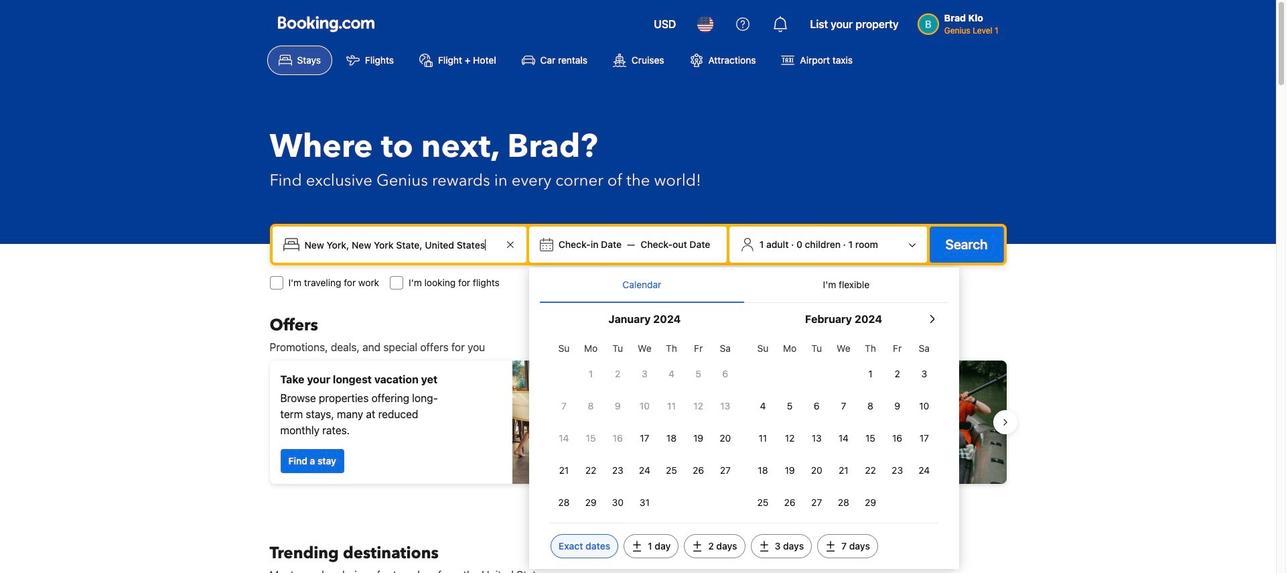 Task type: describe. For each thing, give the bounding box(es) containing it.
5 February 2024 checkbox
[[777, 391, 804, 421]]

29 February 2024 checkbox
[[858, 488, 884, 517]]

10 January 2024 checkbox
[[632, 391, 659, 421]]

2 grid from the left
[[750, 335, 938, 517]]

13 February 2024 checkbox
[[804, 424, 831, 453]]

14 February 2024 checkbox
[[831, 424, 858, 453]]

21 January 2024 checkbox
[[551, 456, 578, 485]]

13 January 2024 checkbox
[[712, 391, 739, 421]]

7 February 2024 checkbox
[[831, 391, 858, 421]]

a young girl and woman kayak on a river image
[[644, 361, 1007, 484]]

26 January 2024 checkbox
[[685, 456, 712, 485]]

27 January 2024 checkbox
[[712, 456, 739, 485]]

2 February 2024 checkbox
[[884, 359, 911, 389]]

15 January 2024 checkbox
[[578, 424, 605, 453]]

21 February 2024 checkbox
[[831, 456, 858, 485]]

22 February 2024 checkbox
[[858, 456, 884, 485]]

8 January 2024 checkbox
[[578, 391, 605, 421]]

3 January 2024 checkbox
[[632, 359, 659, 389]]

15 February 2024 checkbox
[[858, 424, 884, 453]]

20 January 2024 checkbox
[[712, 424, 739, 453]]

4 January 2024 checkbox
[[659, 359, 685, 389]]

9 January 2024 checkbox
[[605, 391, 632, 421]]

booking.com image
[[278, 16, 374, 32]]

27 February 2024 checkbox
[[804, 488, 831, 517]]



Task type: vqa. For each thing, say whether or not it's contained in the screenshot.
'Wall Street - Financial District, New York' corresponding to Downtown
no



Task type: locate. For each thing, give the bounding box(es) containing it.
3 February 2024 checkbox
[[911, 359, 938, 389]]

1 February 2024 checkbox
[[858, 359, 884, 389]]

grid
[[551, 335, 739, 517], [750, 335, 938, 517]]

30 January 2024 checkbox
[[605, 488, 632, 517]]

29 January 2024 checkbox
[[578, 488, 605, 517]]

take your longest vacation yet image
[[512, 361, 633, 484]]

31 January 2024 checkbox
[[632, 488, 659, 517]]

16 February 2024 checkbox
[[884, 424, 911, 453]]

2 January 2024 checkbox
[[605, 359, 632, 389]]

7 January 2024 checkbox
[[551, 391, 578, 421]]

0 horizontal spatial grid
[[551, 335, 739, 517]]

11 January 2024 checkbox
[[659, 391, 685, 421]]

17 January 2024 checkbox
[[632, 424, 659, 453]]

1 January 2024 checkbox
[[578, 359, 605, 389]]

1 horizontal spatial grid
[[750, 335, 938, 517]]

your account menu brad klo genius level 1 element
[[918, 6, 1004, 37]]

5 January 2024 checkbox
[[685, 359, 712, 389]]

6 February 2024 checkbox
[[804, 391, 831, 421]]

28 February 2024 checkbox
[[831, 488, 858, 517]]

18 February 2024 checkbox
[[750, 456, 777, 485]]

17 February 2024 checkbox
[[911, 424, 938, 453]]

10 February 2024 checkbox
[[911, 391, 938, 421]]

18 January 2024 checkbox
[[659, 424, 685, 453]]

1 grid from the left
[[551, 335, 739, 517]]

16 January 2024 checkbox
[[605, 424, 632, 453]]

20 February 2024 checkbox
[[804, 456, 831, 485]]

25 January 2024 checkbox
[[659, 456, 685, 485]]

28 January 2024 checkbox
[[551, 488, 578, 517]]

24 January 2024 checkbox
[[632, 456, 659, 485]]

12 January 2024 checkbox
[[685, 391, 712, 421]]

19 January 2024 checkbox
[[685, 424, 712, 453]]

14 January 2024 checkbox
[[551, 424, 578, 453]]

26 February 2024 checkbox
[[777, 488, 804, 517]]

22 January 2024 checkbox
[[578, 456, 605, 485]]

8 February 2024 checkbox
[[858, 391, 884, 421]]

tab list
[[540, 267, 949, 304]]

6 January 2024 checkbox
[[712, 359, 739, 389]]

19 February 2024 checkbox
[[777, 456, 804, 485]]

region
[[259, 355, 1018, 489]]

Where are you going? field
[[299, 233, 503, 257]]

23 February 2024 checkbox
[[884, 456, 911, 485]]

25 February 2024 checkbox
[[750, 488, 777, 517]]

9 February 2024 checkbox
[[884, 391, 911, 421]]

11 February 2024 checkbox
[[750, 424, 777, 453]]

main content
[[259, 315, 1018, 573]]

12 February 2024 checkbox
[[777, 424, 804, 453]]

4 February 2024 checkbox
[[750, 391, 777, 421]]

23 January 2024 checkbox
[[605, 456, 632, 485]]

progress bar
[[630, 495, 646, 500]]

24 February 2024 checkbox
[[911, 456, 938, 485]]



